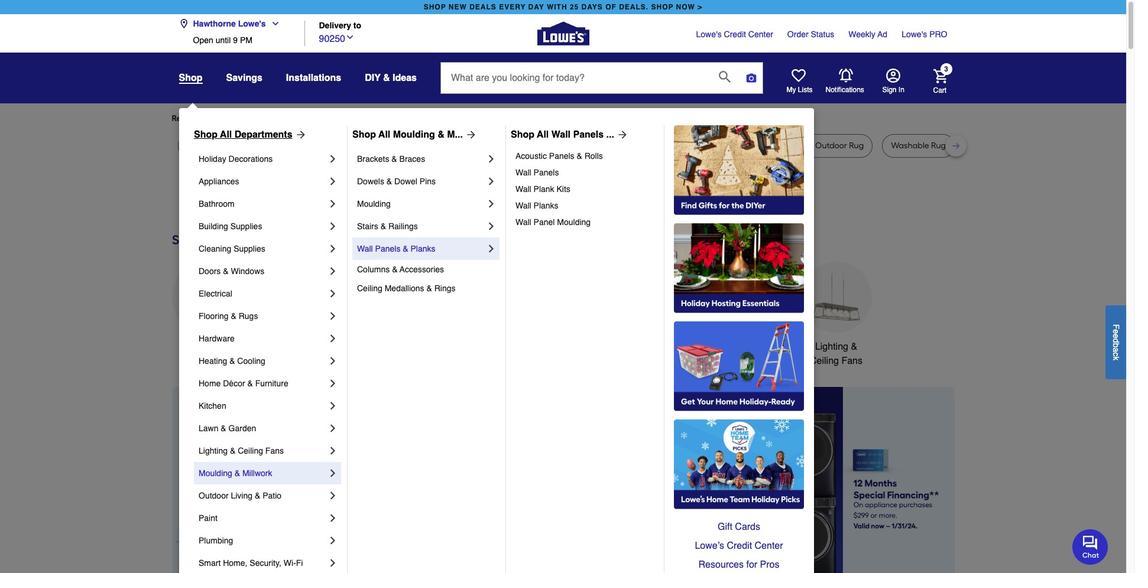 Task type: vqa. For each thing, say whether or not it's contained in the screenshot.
Installations
yes



Task type: describe. For each thing, give the bounding box(es) containing it.
electrical
[[199, 289, 232, 299]]

wall down recommended searches for you "heading" at the top
[[552, 129, 571, 140]]

25
[[570, 3, 579, 11]]

recommended searches for you
[[172, 114, 293, 124]]

chevron down image inside 90250 button
[[345, 32, 355, 42]]

9 rug from the left
[[931, 141, 946, 151]]

ceiling medallions & rings link
[[357, 279, 497, 298]]

moulding & millwork
[[199, 469, 272, 478]]

arrow right image for shop all departments
[[292, 129, 307, 141]]

day
[[528, 3, 544, 11]]

f e e d b a c k
[[1112, 324, 1121, 361]]

you for more suggestions for you
[[384, 114, 398, 124]]

rolls
[[585, 151, 603, 161]]

recommended searches for you heading
[[172, 113, 955, 125]]

wall for wall panels
[[516, 168, 531, 177]]

90250
[[319, 33, 345, 44]]

lowe's pro
[[902, 30, 948, 39]]

8 rug from the left
[[849, 141, 864, 151]]

plumbing link
[[199, 530, 327, 552]]

smart for smart home
[[720, 342, 745, 352]]

9
[[233, 35, 238, 45]]

lighting inside lighting & ceiling fans link
[[199, 446, 228, 456]]

status
[[811, 30, 834, 39]]

5x8
[[203, 141, 216, 151]]

all for moulding
[[379, 129, 390, 140]]

pro
[[930, 30, 948, 39]]

chevron right image for bathroom
[[327, 198, 339, 210]]

cleaning
[[199, 244, 231, 254]]

3 rug from the left
[[260, 141, 275, 151]]

open
[[193, 35, 213, 45]]

recommended
[[172, 114, 229, 124]]

allen for allen and roth area rug
[[470, 141, 488, 151]]

railings
[[388, 222, 418, 231]]

& inside 'link'
[[221, 424, 226, 433]]

rugs
[[239, 312, 258, 321]]

shop new deals every day with 25 days of deals. shop now > link
[[421, 0, 705, 14]]

lowe's home improvement lists image
[[791, 69, 806, 83]]

for for suggestions
[[372, 114, 383, 124]]

allen for allen and roth rug
[[588, 141, 607, 151]]

center for lowe's credit center
[[755, 541, 783, 552]]

sign in button
[[883, 69, 905, 95]]

up to 30 percent off select major appliances. plus, save up to an extra $750 on major appliances. image
[[382, 387, 955, 574]]

cart
[[933, 86, 947, 94]]

2 e from the top
[[1112, 334, 1121, 338]]

2 shop from the left
[[651, 3, 674, 11]]

f e e d b a c k button
[[1106, 305, 1126, 379]]

chevron right image for stairs & railings
[[485, 221, 497, 232]]

chevron right image for paint
[[327, 513, 339, 524]]

acoustic panels & rolls link
[[516, 148, 656, 164]]

braces
[[399, 154, 425, 164]]

stairs & railings link
[[357, 215, 485, 238]]

lowe's wishes you and your family a happy hanukkah. image
[[172, 189, 955, 218]]

>
[[698, 3, 703, 11]]

home décor & furniture
[[199, 379, 288, 388]]

my lists
[[787, 86, 813, 94]]

dowels & dowel pins link
[[357, 170, 485, 193]]

area rug
[[302, 141, 337, 151]]

garden
[[229, 424, 256, 433]]

columns & accessories link
[[357, 260, 497, 279]]

lowe's inside hawthorne lowe's button
[[238, 19, 266, 28]]

25 days of deals. don't miss deals every day. same-day delivery on in-stock orders placed by 2 p m. image
[[172, 387, 363, 574]]

electrical link
[[199, 283, 327, 305]]

lighting & ceiling fans button
[[801, 262, 872, 368]]

diy
[[365, 73, 381, 83]]

1 rug from the left
[[187, 141, 201, 151]]

décor
[[223, 379, 245, 388]]

lowe's home improvement cart image
[[933, 69, 948, 83]]

6 rug from the left
[[645, 141, 660, 151]]

arrow right image
[[933, 491, 945, 503]]

to
[[354, 21, 361, 30]]

sign in
[[883, 86, 905, 94]]

shop for shop all moulding & m...
[[352, 129, 376, 140]]

indoor
[[789, 141, 813, 151]]

lawn & garden
[[199, 424, 256, 433]]

wall for wall planks
[[516, 201, 531, 211]]

chevron right image for smart home, security, wi-fi
[[327, 558, 339, 569]]

& inside "link"
[[230, 357, 235, 366]]

roth for area
[[508, 141, 525, 151]]

0 horizontal spatial bathroom
[[199, 199, 235, 209]]

kitchen faucets
[[443, 342, 511, 352]]

a
[[1112, 348, 1121, 352]]

smart home
[[720, 342, 773, 352]]

searches
[[230, 114, 265, 124]]

k
[[1112, 356, 1121, 361]]

chevron right image for moulding
[[485, 198, 497, 210]]

wall for wall plank kits
[[516, 184, 531, 194]]

lowe's credit center link
[[696, 28, 773, 40]]

cleaning supplies
[[199, 244, 265, 254]]

indoor outdoor rug
[[789, 141, 864, 151]]

acoustic
[[516, 151, 547, 161]]

chevron right image for home décor & furniture
[[327, 378, 339, 390]]

stairs
[[357, 222, 378, 231]]

lowe's for lowe's pro
[[902, 30, 927, 39]]

1 area from the left
[[302, 141, 320, 151]]

moulding inside wall panel moulding link
[[557, 218, 591, 227]]

lighting & ceiling fans inside button
[[810, 342, 863, 367]]

fans inside button
[[842, 356, 863, 367]]

and for allen and roth rug
[[609, 141, 624, 151]]

lowe's home improvement notification center image
[[839, 68, 853, 83]]

wall panels
[[516, 168, 559, 177]]

bathroom inside button
[[636, 342, 677, 352]]

credit for lowe's
[[724, 30, 746, 39]]

2 area from the left
[[527, 141, 544, 151]]

chevron right image for brackets & braces
[[485, 153, 497, 165]]

every
[[499, 3, 526, 11]]

weekly
[[849, 30, 876, 39]]

outdoor living & patio
[[199, 491, 282, 501]]

arrow right image for shop all wall panels ...
[[614, 129, 628, 141]]

columns & accessories
[[357, 265, 444, 274]]

shop new deals every day with 25 days of deals. shop now >
[[424, 3, 703, 11]]

ceiling inside lighting & ceiling fans link
[[238, 446, 263, 456]]

dowels & dowel pins
[[357, 177, 436, 186]]

kits
[[557, 184, 571, 194]]

moulding inside moulding link
[[357, 199, 391, 209]]

my
[[787, 86, 796, 94]]

faucets
[[477, 342, 511, 352]]

home décor & furniture link
[[199, 373, 327, 395]]

chevron right image for lighting & ceiling fans
[[327, 445, 339, 457]]

gift cards link
[[674, 518, 804, 537]]

1 e from the top
[[1112, 329, 1121, 334]]

panel
[[534, 218, 555, 227]]

0 vertical spatial appliances
[[199, 177, 239, 186]]

days
[[582, 3, 603, 11]]

delivery to
[[319, 21, 361, 30]]

heating
[[199, 357, 227, 366]]

find gifts for the diyer. image
[[674, 125, 804, 215]]

panels for wall panels
[[534, 168, 559, 177]]

shop 25 days of deals by category image
[[172, 230, 955, 250]]

chevron right image for dowels & dowel pins
[[485, 176, 497, 187]]

1 vertical spatial lighting & ceiling fans
[[199, 446, 284, 456]]

building supplies
[[199, 222, 262, 231]]

cleaning supplies link
[[199, 238, 327, 260]]

chevron right image for electrical
[[327, 288, 339, 300]]

wall panels & planks
[[357, 244, 436, 254]]

installations button
[[286, 67, 341, 89]]

shop for shop all departments
[[194, 129, 218, 140]]

rings
[[434, 284, 456, 293]]

resources for pros link
[[674, 556, 804, 574]]

chevron right image for moulding & millwork
[[327, 468, 339, 480]]

panels up acoustic panels & rolls link on the top of the page
[[573, 129, 604, 140]]

stairs & railings
[[357, 222, 418, 231]]

suggestions
[[324, 114, 370, 124]]

chevron right image for cleaning supplies
[[327, 243, 339, 255]]

hawthorne lowe's
[[193, 19, 266, 28]]

get your home holiday-ready. image
[[674, 322, 804, 412]]

brackets & braces
[[357, 154, 425, 164]]

washable rug
[[891, 141, 946, 151]]

& inside button
[[851, 342, 857, 352]]

outdoor
[[815, 141, 847, 151]]

kitchen for kitchen faucets
[[443, 342, 475, 352]]

shop all wall panels ...
[[511, 129, 614, 140]]

supplies for cleaning supplies
[[234, 244, 265, 254]]

washable area rug
[[687, 141, 762, 151]]

chevron right image for lawn & garden
[[327, 423, 339, 435]]

ideas
[[393, 73, 417, 83]]

wall panels link
[[516, 164, 656, 181]]

lowe's credit center
[[695, 541, 783, 552]]

credit for lowe's
[[727, 541, 752, 552]]

lowe's home team holiday picks. image
[[674, 420, 804, 510]]

lowe's home improvement logo image
[[537, 7, 589, 59]]

moulding up 'outdoor'
[[199, 469, 232, 478]]

kitchen link
[[199, 395, 327, 417]]

chevron right image for doors & windows
[[327, 265, 339, 277]]

7 rug from the left
[[747, 141, 762, 151]]

chevron down image inside hawthorne lowe's button
[[266, 19, 280, 28]]



Task type: locate. For each thing, give the bounding box(es) containing it.
lowe's home improvement account image
[[886, 69, 900, 83]]

chevron right image
[[327, 176, 339, 187], [485, 176, 497, 187], [485, 198, 497, 210], [485, 243, 497, 255], [327, 333, 339, 345], [327, 355, 339, 367], [327, 378, 339, 390], [327, 445, 339, 457], [327, 468, 339, 480], [327, 535, 339, 547]]

credit up resources for pros link
[[727, 541, 752, 552]]

1 you from the left
[[279, 114, 293, 124]]

1 horizontal spatial lowe's
[[696, 30, 722, 39]]

roth up wall panels link
[[626, 141, 643, 151]]

diy & ideas
[[365, 73, 417, 83]]

roth up acoustic
[[508, 141, 525, 151]]

0 vertical spatial center
[[748, 30, 773, 39]]

for up departments in the top of the page
[[267, 114, 278, 124]]

1 horizontal spatial smart
[[720, 342, 745, 352]]

weekly ad link
[[849, 28, 888, 40]]

shop all moulding & m...
[[352, 129, 463, 140]]

0 vertical spatial supplies
[[230, 222, 262, 231]]

1 roth from the left
[[508, 141, 525, 151]]

wall left "plank"
[[516, 184, 531, 194]]

1 vertical spatial appliances
[[184, 342, 230, 352]]

gift cards
[[718, 522, 760, 533]]

chat invite button image
[[1073, 529, 1109, 565]]

panels down the shop all wall panels ...
[[549, 151, 575, 161]]

allen up rolls
[[588, 141, 607, 151]]

lowe's down the >
[[696, 30, 722, 39]]

1 horizontal spatial shop
[[352, 129, 376, 140]]

moulding down dowels
[[357, 199, 391, 209]]

0 horizontal spatial chevron down image
[[266, 19, 280, 28]]

ceiling inside ceiling medallions & rings link
[[357, 284, 382, 293]]

for for searches
[[267, 114, 278, 124]]

1 vertical spatial supplies
[[234, 244, 265, 254]]

1 horizontal spatial all
[[379, 129, 390, 140]]

more suggestions for you
[[303, 114, 398, 124]]

you inside "link"
[[384, 114, 398, 124]]

millwork
[[242, 469, 272, 478]]

1 horizontal spatial fans
[[842, 356, 863, 367]]

3 arrow right image from the left
[[614, 129, 628, 141]]

all for departments
[[220, 129, 232, 140]]

0 vertical spatial planks
[[534, 201, 559, 211]]

all up acoustic
[[537, 129, 549, 140]]

0 horizontal spatial and
[[490, 141, 506, 151]]

1 horizontal spatial you
[[384, 114, 398, 124]]

1 shop from the left
[[424, 3, 446, 11]]

1 allen from the left
[[470, 141, 488, 151]]

b
[[1112, 343, 1121, 348]]

of
[[606, 3, 617, 11]]

1 washable from the left
[[687, 141, 725, 151]]

chevron right image for holiday decorations
[[327, 153, 339, 165]]

shop for shop all wall panels ...
[[511, 129, 535, 140]]

camera image
[[746, 72, 757, 84]]

0 horizontal spatial planks
[[411, 244, 436, 254]]

arrow right image up acoustic panels & rolls link on the top of the page
[[614, 129, 628, 141]]

lowe's up pm at the left of page
[[238, 19, 266, 28]]

order status
[[788, 30, 834, 39]]

1 horizontal spatial planks
[[534, 201, 559, 211]]

e
[[1112, 329, 1121, 334], [1112, 334, 1121, 338]]

moulding inside shop all moulding & m... link
[[393, 129, 435, 140]]

center inside 'link'
[[755, 541, 783, 552]]

you for recommended searches for you
[[279, 114, 293, 124]]

1 horizontal spatial ceiling
[[357, 284, 382, 293]]

wall panel moulding link
[[516, 214, 656, 231]]

2 all from the left
[[379, 129, 390, 140]]

holiday hosting essentials. image
[[674, 224, 804, 313]]

kitchen up lawn
[[199, 401, 226, 411]]

washable for washable area rug
[[687, 141, 725, 151]]

for inside "link"
[[372, 114, 383, 124]]

home inside button
[[748, 342, 773, 352]]

2 horizontal spatial all
[[537, 129, 549, 140]]

1 horizontal spatial chevron down image
[[345, 32, 355, 42]]

1 vertical spatial credit
[[727, 541, 752, 552]]

panels for wall panels & planks
[[375, 244, 401, 254]]

0 vertical spatial fans
[[842, 356, 863, 367]]

building supplies link
[[199, 215, 327, 238]]

lighting inside lighting & ceiling fans button
[[815, 342, 848, 352]]

chevron right image for hardware
[[327, 333, 339, 345]]

and
[[490, 141, 506, 151], [609, 141, 624, 151]]

& inside "link"
[[403, 244, 408, 254]]

1 vertical spatial planks
[[411, 244, 436, 254]]

furniture
[[364, 141, 397, 151]]

chevron right image for outdoor living & patio
[[327, 490, 339, 502]]

lowe's credit center
[[696, 30, 773, 39]]

kitchen faucets button
[[441, 262, 512, 354]]

appliances up heating
[[184, 342, 230, 352]]

2 horizontal spatial ceiling
[[810, 356, 839, 367]]

search image
[[719, 71, 731, 83]]

center left the order
[[748, 30, 773, 39]]

2 you from the left
[[384, 114, 398, 124]]

brackets
[[357, 154, 389, 164]]

smart for smart home, security, wi-fi
[[199, 559, 221, 568]]

1 vertical spatial kitchen
[[199, 401, 226, 411]]

rug rug
[[243, 141, 275, 151]]

planks inside "link"
[[411, 244, 436, 254]]

home,
[[223, 559, 247, 568]]

hawthorne
[[193, 19, 236, 28]]

supplies up cleaning supplies
[[230, 222, 262, 231]]

savings
[[226, 73, 262, 83]]

1 horizontal spatial lighting & ceiling fans
[[810, 342, 863, 367]]

1 horizontal spatial roth
[[626, 141, 643, 151]]

0 vertical spatial lighting & ceiling fans
[[810, 342, 863, 367]]

4 rug from the left
[[322, 141, 337, 151]]

kitchen inside kitchen "link"
[[199, 401, 226, 411]]

appliances inside button
[[184, 342, 230, 352]]

lowe's for lowe's credit center
[[696, 30, 722, 39]]

fans
[[842, 356, 863, 367], [265, 446, 284, 456]]

plumbing
[[199, 536, 233, 546]]

shop up allen and roth area rug
[[511, 129, 535, 140]]

chevron down image
[[266, 19, 280, 28], [345, 32, 355, 42]]

1 vertical spatial chevron down image
[[345, 32, 355, 42]]

chevron right image for flooring & rugs
[[327, 310, 339, 322]]

1 horizontal spatial washable
[[891, 141, 929, 151]]

planks up the "panel"
[[534, 201, 559, 211]]

wall panels & planks link
[[357, 238, 485, 260]]

washable
[[687, 141, 725, 151], [891, 141, 929, 151]]

supplies for building supplies
[[230, 222, 262, 231]]

shop left new
[[424, 3, 446, 11]]

lowe's inside lowe's credit center link
[[696, 30, 722, 39]]

new
[[449, 3, 467, 11]]

pins
[[420, 177, 436, 186]]

shop
[[424, 3, 446, 11], [651, 3, 674, 11]]

f
[[1112, 324, 1121, 329]]

0 horizontal spatial kitchen
[[199, 401, 226, 411]]

ceiling medallions & rings
[[357, 284, 456, 293]]

0 vertical spatial bathroom
[[199, 199, 235, 209]]

0 vertical spatial home
[[748, 342, 773, 352]]

0 vertical spatial ceiling
[[357, 284, 382, 293]]

panels inside "link"
[[375, 244, 401, 254]]

0 horizontal spatial lighting
[[199, 446, 228, 456]]

kitchen for kitchen
[[199, 401, 226, 411]]

0 horizontal spatial shop
[[424, 3, 446, 11]]

1 vertical spatial fans
[[265, 446, 284, 456]]

shop all moulding & m... link
[[352, 128, 477, 142]]

0 vertical spatial smart
[[720, 342, 745, 352]]

0 vertical spatial kitchen
[[443, 342, 475, 352]]

patio
[[263, 491, 282, 501]]

1 all from the left
[[220, 129, 232, 140]]

Search Query text field
[[441, 63, 710, 93]]

lowe's left "pro"
[[902, 30, 927, 39]]

3 shop from the left
[[511, 129, 535, 140]]

c
[[1112, 352, 1121, 356]]

arrow right image inside shop all departments link
[[292, 129, 307, 141]]

wall for wall panels & planks
[[357, 244, 373, 254]]

1 vertical spatial smart
[[199, 559, 221, 568]]

5 rug from the left
[[546, 141, 561, 151]]

outdoor living & patio link
[[199, 485, 327, 507]]

arrow right image right desk
[[463, 129, 477, 141]]

smart inside button
[[720, 342, 745, 352]]

1 horizontal spatial arrow right image
[[463, 129, 477, 141]]

kitchen inside kitchen faucets 'button'
[[443, 342, 475, 352]]

arrow right image inside shop all wall panels ... link
[[614, 129, 628, 141]]

0 horizontal spatial home
[[199, 379, 221, 388]]

wall inside "link"
[[357, 244, 373, 254]]

lowe's
[[238, 19, 266, 28], [696, 30, 722, 39], [902, 30, 927, 39]]

supplies inside the building supplies link
[[230, 222, 262, 231]]

wi-
[[284, 559, 296, 568]]

0 horizontal spatial lighting & ceiling fans
[[199, 446, 284, 456]]

1 vertical spatial home
[[199, 379, 221, 388]]

chevron right image for kitchen
[[327, 400, 339, 412]]

lowe's
[[695, 541, 724, 552]]

weekly ad
[[849, 30, 888, 39]]

center for lowe's credit center
[[748, 30, 773, 39]]

1 horizontal spatial bathroom
[[636, 342, 677, 352]]

shop up 5x8
[[194, 129, 218, 140]]

wall
[[552, 129, 571, 140], [516, 168, 531, 177], [516, 184, 531, 194], [516, 201, 531, 211], [516, 218, 531, 227], [357, 244, 373, 254]]

0 vertical spatial chevron down image
[[266, 19, 280, 28]]

planks up accessories
[[411, 244, 436, 254]]

departments
[[235, 129, 292, 140]]

installations
[[286, 73, 341, 83]]

panels down stairs & railings
[[375, 244, 401, 254]]

0 vertical spatial lighting
[[815, 342, 848, 352]]

2 horizontal spatial for
[[746, 560, 758, 571]]

2 shop from the left
[[352, 129, 376, 140]]

pm
[[240, 35, 252, 45]]

2 horizontal spatial arrow right image
[[614, 129, 628, 141]]

2 horizontal spatial area
[[727, 141, 745, 151]]

& inside button
[[383, 73, 390, 83]]

1 arrow right image from the left
[[292, 129, 307, 141]]

center up pros
[[755, 541, 783, 552]]

supplies inside cleaning supplies link
[[234, 244, 265, 254]]

medallions
[[385, 284, 424, 293]]

0 horizontal spatial you
[[279, 114, 293, 124]]

planks
[[534, 201, 559, 211], [411, 244, 436, 254]]

1 vertical spatial ceiling
[[810, 356, 839, 367]]

bathroom
[[199, 199, 235, 209], [636, 342, 677, 352]]

shop
[[194, 129, 218, 140], [352, 129, 376, 140], [511, 129, 535, 140]]

dowel
[[394, 177, 417, 186]]

holiday decorations link
[[199, 148, 327, 170]]

appliances down holiday
[[199, 177, 239, 186]]

for left pros
[[746, 560, 758, 571]]

supplies up windows
[[234, 244, 265, 254]]

1 vertical spatial center
[[755, 541, 783, 552]]

outdoor
[[199, 491, 229, 501]]

all down recommended searches for you
[[220, 129, 232, 140]]

roth for rug
[[626, 141, 643, 151]]

resources for pros
[[699, 560, 780, 571]]

moulding & millwork link
[[199, 462, 327, 485]]

m...
[[447, 129, 463, 140]]

2 rug from the left
[[243, 141, 258, 151]]

1 horizontal spatial allen
[[588, 141, 607, 151]]

panels for acoustic panels & rolls
[[549, 151, 575, 161]]

in
[[899, 86, 905, 94]]

shop left now
[[651, 3, 674, 11]]

1 vertical spatial lighting
[[199, 446, 228, 456]]

chevron right image
[[327, 153, 339, 165], [485, 153, 497, 165], [327, 198, 339, 210], [327, 221, 339, 232], [485, 221, 497, 232], [327, 243, 339, 255], [327, 265, 339, 277], [327, 288, 339, 300], [327, 310, 339, 322], [327, 400, 339, 412], [327, 423, 339, 435], [327, 490, 339, 502], [327, 513, 339, 524], [327, 558, 339, 569]]

allen right desk
[[470, 141, 488, 151]]

deals.
[[619, 3, 649, 11]]

2 vertical spatial ceiling
[[238, 446, 263, 456]]

chevron right image for plumbing
[[327, 535, 339, 547]]

2 horizontal spatial lowe's
[[902, 30, 927, 39]]

0 horizontal spatial ceiling
[[238, 446, 263, 456]]

2 washable from the left
[[891, 141, 929, 151]]

2 arrow right image from the left
[[463, 129, 477, 141]]

None search field
[[440, 62, 763, 105]]

1 horizontal spatial for
[[372, 114, 383, 124]]

you up shop all moulding & m...
[[384, 114, 398, 124]]

decorations
[[229, 154, 273, 164]]

credit up search "icon"
[[724, 30, 746, 39]]

3 area from the left
[[727, 141, 745, 151]]

holiday
[[199, 154, 226, 164]]

0 horizontal spatial fans
[[265, 446, 284, 456]]

0 horizontal spatial roth
[[508, 141, 525, 151]]

with
[[547, 3, 567, 11]]

3 all from the left
[[537, 129, 549, 140]]

kitchen left faucets
[[443, 342, 475, 352]]

moulding up desk
[[393, 129, 435, 140]]

location image
[[179, 19, 188, 28]]

all up furniture
[[379, 129, 390, 140]]

order
[[788, 30, 809, 39]]

wall for wall panel moulding
[[516, 218, 531, 227]]

0 horizontal spatial allen
[[470, 141, 488, 151]]

1 horizontal spatial and
[[609, 141, 624, 151]]

0 horizontal spatial all
[[220, 129, 232, 140]]

chevron right image for building supplies
[[327, 221, 339, 232]]

delivery
[[319, 21, 351, 30]]

chevron right image for wall panels & planks
[[485, 243, 497, 255]]

1 horizontal spatial lighting
[[815, 342, 848, 352]]

smart home, security, wi-fi
[[199, 559, 303, 568]]

2 allen from the left
[[588, 141, 607, 151]]

moulding down "wall planks" link
[[557, 218, 591, 227]]

1 horizontal spatial kitchen
[[443, 342, 475, 352]]

1 vertical spatial bathroom
[[636, 342, 677, 352]]

wall up "columns"
[[357, 244, 373, 254]]

2 horizontal spatial shop
[[511, 129, 535, 140]]

0 vertical spatial credit
[[724, 30, 746, 39]]

paint link
[[199, 507, 327, 530]]

arrow right image
[[292, 129, 307, 141], [463, 129, 477, 141], [614, 129, 628, 141]]

wall down acoustic
[[516, 168, 531, 177]]

arrow right image for shop all moulding & m...
[[463, 129, 477, 141]]

arrow right image down more
[[292, 129, 307, 141]]

bathroom link
[[199, 193, 327, 215]]

dowels
[[357, 177, 384, 186]]

chevron right image for appliances
[[327, 176, 339, 187]]

washable for washable rug
[[891, 141, 929, 151]]

shop down more suggestions for you "link"
[[352, 129, 376, 140]]

1 horizontal spatial area
[[527, 141, 544, 151]]

1 horizontal spatial shop
[[651, 3, 674, 11]]

0 horizontal spatial for
[[267, 114, 278, 124]]

0 horizontal spatial area
[[302, 141, 320, 151]]

arrow right image inside shop all moulding & m... link
[[463, 129, 477, 141]]

0 horizontal spatial arrow right image
[[292, 129, 307, 141]]

d
[[1112, 338, 1121, 343]]

for up furniture
[[372, 114, 383, 124]]

0 horizontal spatial shop
[[194, 129, 218, 140]]

ceiling inside lighting & ceiling fans button
[[810, 356, 839, 367]]

plank
[[534, 184, 554, 194]]

and for allen and roth area rug
[[490, 141, 506, 151]]

savings button
[[226, 67, 262, 89]]

all for wall
[[537, 129, 549, 140]]

credit inside 'link'
[[727, 541, 752, 552]]

chevron right image for heating & cooling
[[327, 355, 339, 367]]

accessories
[[400, 265, 444, 274]]

0 horizontal spatial smart
[[199, 559, 221, 568]]

1 shop from the left
[[194, 129, 218, 140]]

home
[[748, 342, 773, 352], [199, 379, 221, 388]]

wall down wall plank kits
[[516, 201, 531, 211]]

panels up "plank"
[[534, 168, 559, 177]]

my lists link
[[787, 69, 813, 95]]

security,
[[250, 559, 281, 568]]

0 horizontal spatial lowe's
[[238, 19, 266, 28]]

wall panel moulding
[[516, 218, 591, 227]]

2 and from the left
[[609, 141, 624, 151]]

area
[[302, 141, 320, 151], [527, 141, 544, 151], [727, 141, 745, 151]]

furniture
[[255, 379, 288, 388]]

wall left the "panel"
[[516, 218, 531, 227]]

2 roth from the left
[[626, 141, 643, 151]]

1 and from the left
[[490, 141, 506, 151]]

you left more
[[279, 114, 293, 124]]

e up d
[[1112, 329, 1121, 334]]

0 horizontal spatial washable
[[687, 141, 725, 151]]

e up b
[[1112, 334, 1121, 338]]

1 horizontal spatial home
[[748, 342, 773, 352]]

deals
[[470, 3, 497, 11]]

lowe's inside lowe's pro link
[[902, 30, 927, 39]]

wall plank kits
[[516, 184, 571, 194]]

shop button
[[179, 72, 203, 84]]



